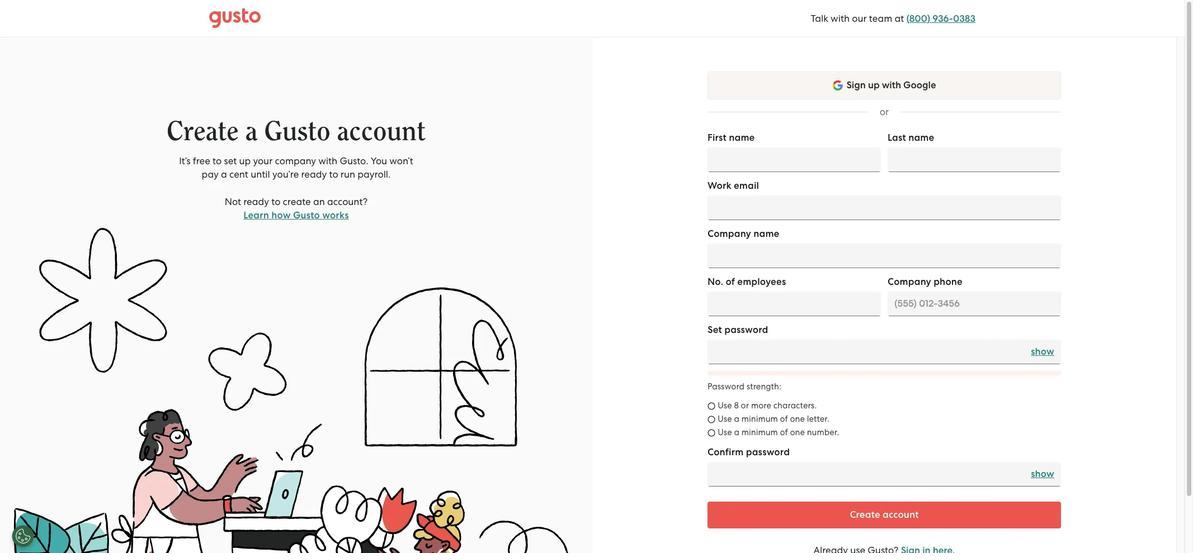 Task type: describe. For each thing, give the bounding box(es) containing it.
pay
[[202, 169, 219, 180]]

google
[[903, 79, 936, 91]]

set
[[708, 324, 722, 336]]

an
[[313, 196, 325, 208]]

not ready to create an account? learn how gusto works
[[225, 196, 368, 222]]

with inside "talk with our team at (800) 936-0383"
[[831, 13, 850, 24]]

First name text field
[[708, 148, 881, 172]]

password for confirm password
[[746, 447, 790, 459]]

letter.
[[807, 414, 829, 425]]

company phone
[[888, 276, 963, 288]]

a for create a gusto account
[[245, 118, 257, 145]]

happy employees in a plant shop image
[[0, 228, 592, 554]]

Work email email field
[[708, 196, 1061, 220]]

name for first name
[[729, 132, 755, 144]]

company
[[275, 156, 316, 167]]

Company name text field
[[708, 244, 1061, 268]]

create a gusto account
[[167, 118, 426, 145]]

Confirm password password field
[[708, 463, 1061, 487]]

0 vertical spatial gusto
[[264, 118, 330, 145]]

create
[[283, 196, 311, 208]]

with inside sign up with google link
[[882, 79, 901, 91]]

show for set password
[[1031, 346, 1054, 358]]

team
[[869, 13, 892, 24]]

free
[[193, 156, 210, 167]]

company for company name
[[708, 228, 751, 240]]

create for create account
[[850, 510, 880, 521]]

use for use 8 or more characters.
[[718, 401, 732, 411]]

show button for confirm password
[[1031, 468, 1054, 482]]

our
[[852, 13, 867, 24]]

Set password password field
[[708, 340, 1061, 365]]

you're
[[272, 169, 299, 180]]

talk with our team at (800) 936-0383
[[811, 13, 976, 24]]

confirm password
[[708, 447, 790, 459]]

online payroll services, hr, and benefits | gusto image
[[209, 8, 261, 29]]

one for number.
[[790, 428, 805, 438]]

work
[[708, 180, 732, 192]]

to for company
[[213, 156, 222, 167]]

cent
[[229, 169, 248, 180]]

1 vertical spatial to
[[329, 169, 338, 180]]

create account button
[[708, 502, 1061, 529]]

to for learn
[[271, 196, 280, 208]]

company for company phone
[[888, 276, 931, 288]]

email
[[734, 180, 759, 192]]

account inside button
[[883, 510, 919, 521]]

up inside it's free to set up your company with gusto. you won't pay a cent until you're ready to run payroll.
[[239, 156, 251, 167]]

characters.
[[773, 401, 817, 411]]

set password
[[708, 324, 768, 336]]

a inside it's free to set up your company with gusto. you won't pay a cent until you're ready to run payroll.
[[221, 169, 227, 180]]

work email
[[708, 180, 759, 192]]

gusto inside not ready to create an account? learn how gusto works
[[293, 210, 320, 222]]

how
[[271, 210, 291, 222]]

gusto.
[[340, 156, 368, 167]]

more
[[751, 401, 771, 411]]

Last name text field
[[888, 148, 1061, 172]]

first
[[708, 132, 727, 144]]

name for last name
[[908, 132, 934, 144]]



Task type: vqa. For each thing, say whether or not it's contained in the screenshot.
the left Why Gusto
no



Task type: locate. For each thing, give the bounding box(es) containing it.
0 vertical spatial one
[[790, 414, 805, 425]]

password right set at bottom right
[[724, 324, 768, 336]]

0 horizontal spatial to
[[213, 156, 222, 167]]

works
[[322, 210, 349, 222]]

show
[[1031, 346, 1054, 358], [1031, 469, 1054, 480]]

of up use a minimum of one number.
[[780, 414, 788, 425]]

ready up learn at the left
[[243, 196, 269, 208]]

8
[[734, 401, 739, 411]]

0 vertical spatial password
[[724, 324, 768, 336]]

1 horizontal spatial with
[[831, 13, 850, 24]]

at
[[895, 13, 904, 24]]

2 vertical spatial use
[[718, 428, 732, 438]]

or
[[880, 106, 889, 117], [741, 401, 749, 411]]

0 horizontal spatial create
[[167, 118, 239, 145]]

1 show from the top
[[1031, 346, 1054, 358]]

password down use a minimum of one number.
[[746, 447, 790, 459]]

minimum down "use a minimum of one letter."
[[742, 428, 778, 438]]

0 vertical spatial with
[[831, 13, 850, 24]]

a down the 8
[[734, 414, 739, 425]]

0 horizontal spatial up
[[239, 156, 251, 167]]

gusto up company
[[264, 118, 330, 145]]

(800) 936-0383 link
[[906, 13, 976, 24]]

a right the pay
[[221, 169, 227, 180]]

a for use a minimum of one number.
[[734, 428, 739, 438]]

last name
[[888, 132, 934, 144]]

until
[[251, 169, 270, 180]]

ready down company
[[301, 169, 327, 180]]

password
[[724, 324, 768, 336], [746, 447, 790, 459]]

0 horizontal spatial with
[[318, 156, 337, 167]]

one left number.
[[790, 428, 805, 438]]

ready
[[301, 169, 327, 180], [243, 196, 269, 208]]

0 vertical spatial create
[[167, 118, 239, 145]]

show button
[[1031, 346, 1054, 359], [1031, 468, 1054, 482]]

use for use a minimum of one number.
[[718, 428, 732, 438]]

company down company name text field
[[888, 276, 931, 288]]

use a minimum of one number.
[[718, 428, 839, 438]]

1 horizontal spatial to
[[271, 196, 280, 208]]

1 vertical spatial show button
[[1031, 468, 1054, 482]]

won't
[[390, 156, 413, 167]]

ready inside it's free to set up your company with gusto. you won't pay a cent until you're ready to run payroll.
[[301, 169, 327, 180]]

0 vertical spatial up
[[868, 79, 880, 91]]

0 vertical spatial show button
[[1031, 346, 1054, 359]]

to up how
[[271, 196, 280, 208]]

1 vertical spatial up
[[239, 156, 251, 167]]

to left run at the top
[[329, 169, 338, 180]]

create down confirm password password field
[[850, 510, 880, 521]]

minimum
[[742, 414, 778, 425], [742, 428, 778, 438]]

2 one from the top
[[790, 428, 805, 438]]

password for set password
[[724, 324, 768, 336]]

with left google
[[882, 79, 901, 91]]

no. of employees
[[708, 276, 786, 288]]

(800)
[[906, 13, 930, 24]]

1 vertical spatial gusto
[[293, 210, 320, 222]]

to inside not ready to create an account? learn how gusto works
[[271, 196, 280, 208]]

password strength:
[[708, 382, 781, 392]]

last
[[888, 132, 906, 144]]

gusto down create
[[293, 210, 320, 222]]

create for create a gusto account
[[167, 118, 239, 145]]

account?
[[327, 196, 368, 208]]

1 horizontal spatial up
[[868, 79, 880, 91]]

company
[[708, 228, 751, 240], [888, 276, 931, 288]]

use 8 or more characters.
[[718, 401, 817, 411]]

1 vertical spatial password
[[746, 447, 790, 459]]

one down characters.
[[790, 414, 805, 425]]

show for confirm password
[[1031, 469, 1054, 480]]

0383
[[953, 13, 976, 24]]

company name
[[708, 228, 779, 240]]

create inside button
[[850, 510, 880, 521]]

0 horizontal spatial ready
[[243, 196, 269, 208]]

name right first
[[729, 132, 755, 144]]

confirm
[[708, 447, 744, 459]]

with left our
[[831, 13, 850, 24]]

1 vertical spatial account
[[883, 510, 919, 521]]

talk
[[811, 13, 828, 24]]

0 vertical spatial account
[[337, 118, 426, 145]]

account down confirm password password field
[[883, 510, 919, 521]]

2 minimum from the top
[[742, 428, 778, 438]]

1 vertical spatial use
[[718, 414, 732, 425]]

2 vertical spatial of
[[780, 428, 788, 438]]

0 vertical spatial ready
[[301, 169, 327, 180]]

create account
[[850, 510, 919, 521]]

2 use from the top
[[718, 414, 732, 425]]

to left the set
[[213, 156, 222, 167]]

number.
[[807, 428, 839, 438]]

show button for set password
[[1031, 346, 1054, 359]]

0 vertical spatial or
[[880, 106, 889, 117]]

it's free to set up your company with gusto. you won't pay a cent until you're ready to run payroll.
[[179, 156, 413, 180]]

Company phone telephone field
[[888, 292, 1061, 317]]

0 horizontal spatial company
[[708, 228, 751, 240]]

0 vertical spatial company
[[708, 228, 751, 240]]

sign up with google
[[847, 79, 936, 91]]

sign up with google link
[[708, 72, 1061, 100]]

gusto
[[264, 118, 330, 145], [293, 210, 320, 222]]

create
[[167, 118, 239, 145], [850, 510, 880, 521]]

1 vertical spatial show
[[1031, 469, 1054, 480]]

run
[[341, 169, 355, 180]]

use down "password"
[[718, 414, 732, 425]]

one for letter.
[[790, 414, 805, 425]]

with left "gusto."
[[318, 156, 337, 167]]

1 vertical spatial or
[[741, 401, 749, 411]]

account up the you
[[337, 118, 426, 145]]

or right the 8
[[741, 401, 749, 411]]

1 one from the top
[[790, 414, 805, 425]]

1 show button from the top
[[1031, 346, 1054, 359]]

1 minimum from the top
[[742, 414, 778, 425]]

minimum for use a minimum of one letter.
[[742, 414, 778, 425]]

with inside it's free to set up your company with gusto. you won't pay a cent until you're ready to run payroll.
[[318, 156, 337, 167]]

0 vertical spatial show
[[1031, 346, 1054, 358]]

2 horizontal spatial to
[[329, 169, 338, 180]]

payroll.
[[358, 169, 391, 180]]

or down sign up with google link
[[880, 106, 889, 117]]

0 vertical spatial minimum
[[742, 414, 778, 425]]

1 vertical spatial company
[[888, 276, 931, 288]]

3 use from the top
[[718, 428, 732, 438]]

1 horizontal spatial or
[[880, 106, 889, 117]]

one
[[790, 414, 805, 425], [790, 428, 805, 438]]

of for use a minimum of one letter.
[[780, 414, 788, 425]]

employees
[[737, 276, 786, 288]]

name right last
[[908, 132, 934, 144]]

2 show from the top
[[1031, 469, 1054, 480]]

set
[[224, 156, 237, 167]]

of
[[726, 276, 735, 288], [780, 414, 788, 425], [780, 428, 788, 438]]

your
[[253, 156, 273, 167]]

2 vertical spatial to
[[271, 196, 280, 208]]

2 horizontal spatial with
[[882, 79, 901, 91]]

create up free
[[167, 118, 239, 145]]

0 horizontal spatial account
[[337, 118, 426, 145]]

no.
[[708, 276, 723, 288]]

a
[[245, 118, 257, 145], [221, 169, 227, 180], [734, 414, 739, 425], [734, 428, 739, 438]]

0 vertical spatial to
[[213, 156, 222, 167]]

use for use a minimum of one letter.
[[718, 414, 732, 425]]

1 vertical spatial one
[[790, 428, 805, 438]]

with
[[831, 13, 850, 24], [882, 79, 901, 91], [318, 156, 337, 167]]

company down work email
[[708, 228, 751, 240]]

1 horizontal spatial ready
[[301, 169, 327, 180]]

No. of employees field
[[708, 292, 881, 317]]

phone
[[934, 276, 963, 288]]

first name
[[708, 132, 755, 144]]

minimum for use a minimum of one number.
[[742, 428, 778, 438]]

a up confirm
[[734, 428, 739, 438]]

account
[[337, 118, 426, 145], [883, 510, 919, 521]]

up
[[868, 79, 880, 91], [239, 156, 251, 167]]

learn
[[244, 210, 269, 222]]

2 vertical spatial with
[[318, 156, 337, 167]]

1 horizontal spatial create
[[850, 510, 880, 521]]

of for use a minimum of one number.
[[780, 428, 788, 438]]

0 vertical spatial of
[[726, 276, 735, 288]]

name for company name
[[754, 228, 779, 240]]

ready inside not ready to create an account? learn how gusto works
[[243, 196, 269, 208]]

1 vertical spatial minimum
[[742, 428, 778, 438]]

a up your
[[245, 118, 257, 145]]

learn how gusto works link
[[244, 210, 349, 222]]

1 vertical spatial create
[[850, 510, 880, 521]]

you
[[371, 156, 387, 167]]

a for use a minimum of one letter.
[[734, 414, 739, 425]]

up right the set
[[239, 156, 251, 167]]

use up confirm
[[718, 428, 732, 438]]

not
[[225, 196, 241, 208]]

1 horizontal spatial account
[[883, 510, 919, 521]]

name
[[729, 132, 755, 144], [908, 132, 934, 144], [754, 228, 779, 240]]

sign
[[847, 79, 866, 91]]

of down "use a minimum of one letter."
[[780, 428, 788, 438]]

1 use from the top
[[718, 401, 732, 411]]

use left the 8
[[718, 401, 732, 411]]

minimum down "more"
[[742, 414, 778, 425]]

0 horizontal spatial or
[[741, 401, 749, 411]]

1 horizontal spatial company
[[888, 276, 931, 288]]

1 vertical spatial with
[[882, 79, 901, 91]]

to
[[213, 156, 222, 167], [329, 169, 338, 180], [271, 196, 280, 208]]

936-
[[933, 13, 953, 24]]

1 vertical spatial of
[[780, 414, 788, 425]]

password
[[708, 382, 745, 392]]

use
[[718, 401, 732, 411], [718, 414, 732, 425], [718, 428, 732, 438]]

2 show button from the top
[[1031, 468, 1054, 482]]

of right no.
[[726, 276, 735, 288]]

1 vertical spatial ready
[[243, 196, 269, 208]]

0 vertical spatial use
[[718, 401, 732, 411]]

use a minimum of one letter.
[[718, 414, 829, 425]]

strength:
[[747, 382, 781, 392]]

it's
[[179, 156, 191, 167]]

up right sign
[[868, 79, 880, 91]]

name up employees
[[754, 228, 779, 240]]



